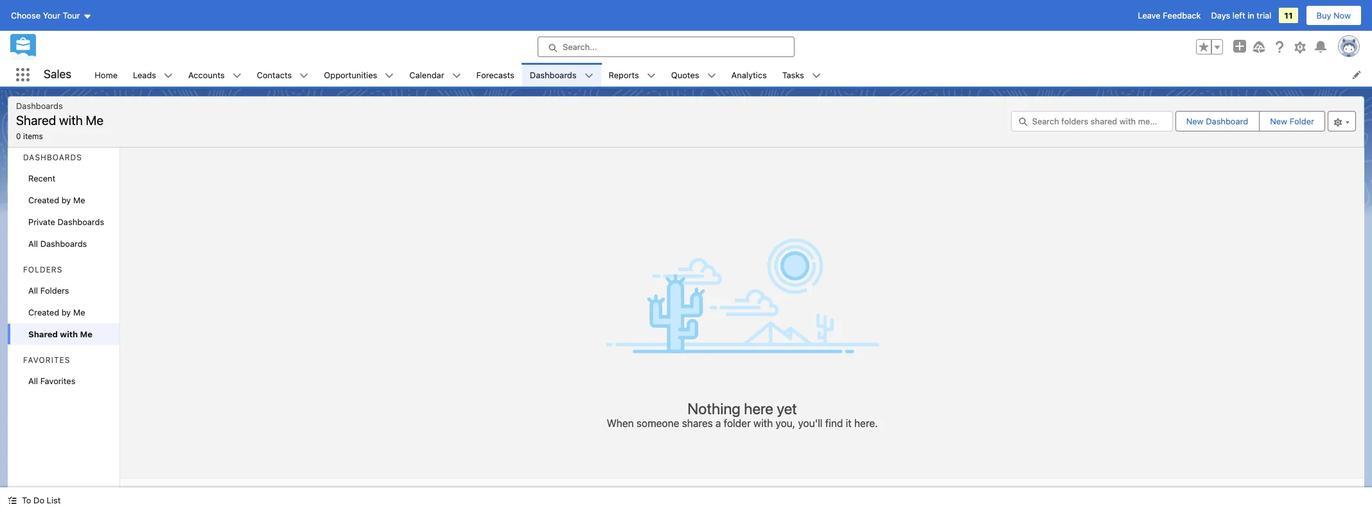 Task type: describe. For each thing, give the bounding box(es) containing it.
analytics link
[[724, 63, 774, 87]]

do
[[33, 496, 44, 506]]

you,
[[776, 418, 795, 430]]

text default image for accounts
[[232, 71, 241, 80]]

left
[[1232, 10, 1245, 21]]

Search folders shared with me... text field
[[1011, 111, 1173, 132]]

accounts link
[[181, 63, 232, 87]]

in
[[1248, 10, 1254, 21]]

opportunities link
[[316, 63, 385, 87]]

yet
[[777, 400, 797, 418]]

new dashboard
[[1186, 116, 1248, 127]]

all for all dashboards
[[28, 239, 38, 249]]

created by me link for dashboards
[[8, 189, 120, 211]]

dashboards down private dashboards "link"
[[40, 239, 87, 249]]

search... button
[[538, 37, 795, 57]]

11
[[1284, 10, 1293, 21]]

trial
[[1257, 10, 1271, 21]]

quotes
[[671, 70, 699, 80]]

private dashboards
[[28, 217, 104, 227]]

leave feedback
[[1138, 10, 1201, 21]]

dashboards inside list item
[[530, 70, 577, 80]]

choose your tour
[[11, 10, 80, 21]]

calendar
[[409, 70, 444, 80]]

shared inside dashboards shared with me 0 items
[[16, 113, 56, 128]]

reports list item
[[601, 63, 663, 87]]

dashboards list item
[[522, 63, 601, 87]]

nothing here yet when someone shares a folder with you, you'll find it here.
[[607, 400, 878, 430]]

all dashboards
[[28, 239, 87, 249]]

0
[[16, 131, 21, 141]]

text default image for tasks
[[812, 71, 821, 80]]

opportunities
[[324, 70, 377, 80]]

choose
[[11, 10, 41, 21]]

now
[[1334, 10, 1351, 21]]

dashboards link
[[522, 63, 584, 87]]

all dashboards link
[[8, 233, 120, 255]]

dashboards inside "link"
[[57, 217, 104, 227]]

analytics
[[731, 70, 767, 80]]

sales
[[44, 68, 71, 81]]

private dashboards link
[[8, 211, 120, 233]]

text default image for leads
[[164, 71, 173, 80]]

here
[[744, 400, 773, 418]]

shared with me link
[[8, 324, 120, 346]]

private
[[28, 217, 55, 227]]

text default image for opportunities
[[385, 71, 394, 80]]

to
[[22, 496, 31, 506]]

all folders link
[[8, 280, 120, 302]]

folder
[[724, 418, 751, 430]]

me for shared with me link
[[80, 330, 93, 340]]

recent
[[28, 173, 55, 184]]

new folder button
[[1259, 111, 1325, 132]]

accounts list item
[[181, 63, 249, 87]]

buy
[[1316, 10, 1331, 21]]

to do list
[[22, 496, 61, 506]]

by for dashboards
[[62, 195, 71, 206]]

opportunities list item
[[316, 63, 402, 87]]

here.
[[854, 418, 878, 430]]

when
[[607, 418, 634, 430]]

contacts list item
[[249, 63, 316, 87]]

all folders
[[28, 286, 69, 296]]

buy now button
[[1306, 5, 1362, 26]]

created by me for private
[[28, 195, 85, 206]]

all for all folders
[[28, 286, 38, 296]]

1 vertical spatial shared
[[28, 330, 58, 340]]

text default image for calendar
[[452, 71, 461, 80]]

recent link
[[8, 168, 120, 189]]



Task type: locate. For each thing, give the bounding box(es) containing it.
text default image inside leads list item
[[164, 71, 173, 80]]

all
[[28, 239, 38, 249], [28, 286, 38, 296], [28, 376, 38, 387]]

with down all folders link at the left bottom of page
[[60, 330, 78, 340]]

new
[[1186, 116, 1204, 127], [1270, 116, 1287, 127]]

someone
[[636, 418, 679, 430]]

folders up shared with me
[[40, 286, 69, 296]]

days left in trial
[[1211, 10, 1271, 21]]

2 created from the top
[[28, 308, 59, 318]]

with left you,
[[753, 418, 773, 430]]

home
[[95, 70, 118, 80]]

2 new from the left
[[1270, 116, 1287, 127]]

text default image for quotes
[[707, 71, 716, 80]]

search...
[[563, 42, 597, 52]]

text default image for contacts
[[300, 71, 309, 80]]

tasks list item
[[774, 63, 829, 87]]

created by me for shared
[[28, 308, 85, 318]]

1 by from the top
[[62, 195, 71, 206]]

created down all folders
[[28, 308, 59, 318]]

1 vertical spatial folders
[[40, 286, 69, 296]]

2 vertical spatial all
[[28, 376, 38, 387]]

0 horizontal spatial new
[[1186, 116, 1204, 127]]

text default image down search...
[[584, 71, 593, 80]]

me inside dashboards shared with me 0 items
[[86, 113, 103, 128]]

1 vertical spatial created by me link
[[8, 302, 120, 324]]

text default image left 'calendar' link
[[385, 71, 394, 80]]

contacts link
[[249, 63, 300, 87]]

with down sales
[[59, 113, 83, 128]]

0 vertical spatial created by me link
[[8, 189, 120, 211]]

group
[[1196, 39, 1223, 55]]

all up shared with me
[[28, 286, 38, 296]]

0 vertical spatial with
[[59, 113, 83, 128]]

0 vertical spatial created
[[28, 195, 59, 206]]

created for shared
[[28, 308, 59, 318]]

tour
[[63, 10, 80, 21]]

text default image inside tasks list item
[[812, 71, 821, 80]]

find
[[825, 418, 843, 430]]

with inside nothing here yet when someone shares a folder with you, you'll find it here.
[[753, 418, 773, 430]]

text default image inside the calendar list item
[[452, 71, 461, 80]]

created by me link
[[8, 189, 120, 211], [8, 302, 120, 324]]

1 vertical spatial created
[[28, 308, 59, 318]]

0 vertical spatial favorites
[[23, 356, 70, 365]]

1 new from the left
[[1186, 116, 1204, 127]]

folders inside all folders link
[[40, 286, 69, 296]]

by
[[62, 195, 71, 206], [62, 308, 71, 318]]

text default image right calendar
[[452, 71, 461, 80]]

dashboards down search...
[[530, 70, 577, 80]]

2 text default image from the left
[[647, 71, 656, 80]]

with inside dashboards shared with me 0 items
[[59, 113, 83, 128]]

dashboard
[[1206, 116, 1248, 127]]

leads link
[[125, 63, 164, 87]]

accounts
[[188, 70, 225, 80]]

0 vertical spatial by
[[62, 195, 71, 206]]

choose your tour button
[[10, 5, 92, 26]]

3 text default image from the left
[[707, 71, 716, 80]]

shared up items
[[16, 113, 56, 128]]

quotes list item
[[663, 63, 724, 87]]

new for new dashboard
[[1186, 116, 1204, 127]]

new left folder
[[1270, 116, 1287, 127]]

list containing home
[[87, 63, 1372, 87]]

calendar list item
[[402, 63, 469, 87]]

1 all from the top
[[28, 239, 38, 249]]

quotes link
[[663, 63, 707, 87]]

text default image right contacts at the left top
[[300, 71, 309, 80]]

shares
[[682, 418, 713, 430]]

folders
[[23, 265, 62, 275], [40, 286, 69, 296]]

your
[[43, 10, 60, 21]]

forecasts
[[476, 70, 514, 80]]

text default image right the accounts
[[232, 71, 241, 80]]

shared down all folders
[[28, 330, 58, 340]]

new inside button
[[1270, 116, 1287, 127]]

reports
[[609, 70, 639, 80]]

dashboards up recent
[[23, 153, 82, 163]]

dashboards up items
[[16, 101, 63, 111]]

by down all folders link at the left bottom of page
[[62, 308, 71, 318]]

text default image inside the contacts list item
[[300, 71, 309, 80]]

created
[[28, 195, 59, 206], [28, 308, 59, 318]]

home link
[[87, 63, 125, 87]]

1 vertical spatial by
[[62, 308, 71, 318]]

calendar link
[[402, 63, 452, 87]]

1 vertical spatial created by me
[[28, 308, 85, 318]]

1 vertical spatial with
[[60, 330, 78, 340]]

1 created from the top
[[28, 195, 59, 206]]

to do list button
[[0, 488, 68, 514]]

text default image inside the dashboards list item
[[584, 71, 593, 80]]

favorites up 'all favorites'
[[23, 356, 70, 365]]

favorites inside all favorites link
[[40, 376, 75, 387]]

1 horizontal spatial new
[[1270, 116, 1287, 127]]

0 vertical spatial created by me
[[28, 195, 85, 206]]

all favorites link
[[8, 371, 120, 392]]

all favorites
[[28, 376, 75, 387]]

me
[[86, 113, 103, 128], [73, 195, 85, 206], [73, 308, 85, 318], [80, 330, 93, 340]]

created for private
[[28, 195, 59, 206]]

0 vertical spatial shared
[[16, 113, 56, 128]]

text default image for dashboards
[[584, 71, 593, 80]]

2 by from the top
[[62, 308, 71, 318]]

folders up all folders
[[23, 265, 62, 275]]

text default image inside reports list item
[[647, 71, 656, 80]]

all down private at the top left of page
[[28, 239, 38, 249]]

shared with me
[[28, 330, 93, 340]]

list
[[87, 63, 1372, 87]]

forecasts link
[[469, 63, 522, 87]]

dashboards
[[530, 70, 577, 80], [16, 101, 63, 111], [23, 153, 82, 163], [57, 217, 104, 227], [40, 239, 87, 249]]

0 vertical spatial all
[[28, 239, 38, 249]]

dashboards inside dashboards shared with me 0 items
[[16, 101, 63, 111]]

created by me up private dashboards "link"
[[28, 195, 85, 206]]

3 all from the top
[[28, 376, 38, 387]]

2 horizontal spatial text default image
[[707, 71, 716, 80]]

1 vertical spatial favorites
[[40, 376, 75, 387]]

all down shared with me
[[28, 376, 38, 387]]

text default image inside to do list button
[[8, 497, 17, 506]]

you'll
[[798, 418, 823, 430]]

created by me link up shared with me
[[8, 302, 120, 324]]

me for created by me link related to with
[[73, 308, 85, 318]]

text default image
[[164, 71, 173, 80], [232, 71, 241, 80], [300, 71, 309, 80], [385, 71, 394, 80], [584, 71, 593, 80], [812, 71, 821, 80], [8, 497, 17, 506]]

favorites
[[23, 356, 70, 365], [40, 376, 75, 387]]

1 vertical spatial all
[[28, 286, 38, 296]]

text default image inside opportunities list item
[[385, 71, 394, 80]]

created by me link for with
[[8, 302, 120, 324]]

2 created by me from the top
[[28, 308, 85, 318]]

me for dashboards created by me link
[[73, 195, 85, 206]]

new dashboard button
[[1176, 112, 1258, 131]]

text default image right reports
[[647, 71, 656, 80]]

all for all favorites
[[28, 376, 38, 387]]

text default image inside accounts list item
[[232, 71, 241, 80]]

text default image for reports
[[647, 71, 656, 80]]

new for new folder
[[1270, 116, 1287, 127]]

created down recent
[[28, 195, 59, 206]]

new folder
[[1270, 116, 1314, 127]]

1 horizontal spatial text default image
[[647, 71, 656, 80]]

text default image right quotes
[[707, 71, 716, 80]]

leads list item
[[125, 63, 181, 87]]

1 created by me from the top
[[28, 195, 85, 206]]

days
[[1211, 10, 1230, 21]]

text default image inside quotes list item
[[707, 71, 716, 80]]

leave
[[1138, 10, 1161, 21]]

dashboards up all dashboards link
[[57, 217, 104, 227]]

text default image left to
[[8, 497, 17, 506]]

new inside button
[[1186, 116, 1204, 127]]

leads
[[133, 70, 156, 80]]

1 created by me link from the top
[[8, 189, 120, 211]]

by for with
[[62, 308, 71, 318]]

contacts
[[257, 70, 292, 80]]

leave feedback link
[[1138, 10, 1201, 21]]

2 all from the top
[[28, 286, 38, 296]]

2 created by me link from the top
[[8, 302, 120, 324]]

0 horizontal spatial text default image
[[452, 71, 461, 80]]

new left dashboard
[[1186, 116, 1204, 127]]

favorites down shared with me
[[40, 376, 75, 387]]

list
[[47, 496, 61, 506]]

feedback
[[1163, 10, 1201, 21]]

created by me link up private dashboards
[[8, 189, 120, 211]]

by up private dashboards
[[62, 195, 71, 206]]

tasks link
[[774, 63, 812, 87]]

0 vertical spatial folders
[[23, 265, 62, 275]]

2 vertical spatial with
[[753, 418, 773, 430]]

dashboards shared with me 0 items
[[16, 101, 103, 141]]

folder
[[1290, 116, 1314, 127]]

items
[[23, 131, 43, 141]]

buy now
[[1316, 10, 1351, 21]]

it
[[846, 418, 852, 430]]

text default image right tasks
[[812, 71, 821, 80]]

reports link
[[601, 63, 647, 87]]

nothing
[[687, 400, 741, 418]]

created by me
[[28, 195, 85, 206], [28, 308, 85, 318]]

a
[[716, 418, 721, 430]]

created by me up shared with me
[[28, 308, 85, 318]]

text default image
[[452, 71, 461, 80], [647, 71, 656, 80], [707, 71, 716, 80]]

text default image right leads
[[164, 71, 173, 80]]

tasks
[[782, 70, 804, 80]]

with
[[59, 113, 83, 128], [60, 330, 78, 340], [753, 418, 773, 430]]

shared
[[16, 113, 56, 128], [28, 330, 58, 340]]

1 text default image from the left
[[452, 71, 461, 80]]



Task type: vqa. For each thing, say whether or not it's contained in the screenshot.
"a"
yes



